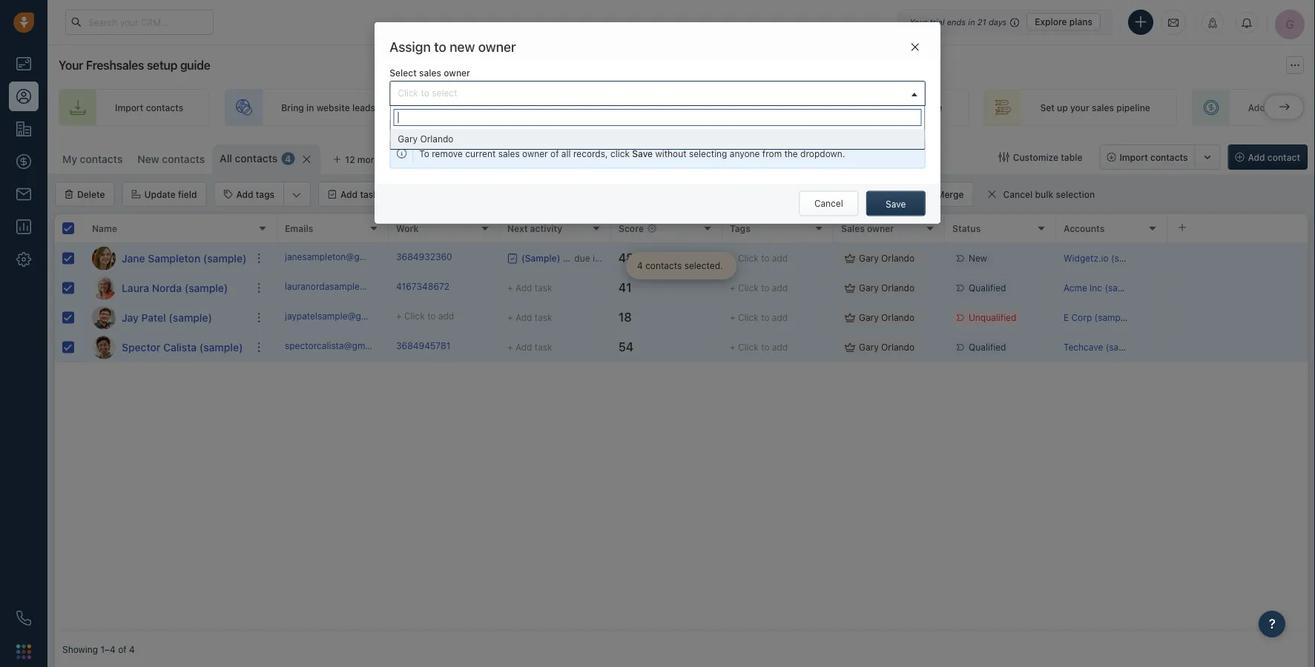 Task type: locate. For each thing, give the bounding box(es) containing it.
e
[[1064, 313, 1070, 323]]

update field button
[[122, 182, 207, 207]]

import inside button
[[1120, 152, 1149, 163]]

(sample) right calista
[[200, 341, 243, 354]]

route
[[640, 102, 666, 113]]

team up anyone
[[726, 102, 748, 113]]

select
[[432, 88, 458, 98]]

0 horizontal spatial bulk
[[418, 189, 437, 200]]

laura norda (sample)
[[122, 282, 228, 294]]

bulk left email
[[418, 189, 437, 200]]

1 horizontal spatial your
[[705, 102, 724, 113]]

0 vertical spatial 4
[[285, 154, 291, 164]]

1 + click to add from the top
[[730, 253, 788, 264]]

21
[[978, 17, 987, 27]]

click to select
[[398, 88, 458, 98]]

j image
[[92, 247, 116, 271], [92, 306, 116, 330]]

leads right route
[[668, 102, 691, 113]]

None search field
[[394, 109, 922, 126]]

2 cell from the top
[[1168, 274, 1309, 303]]

row group
[[55, 244, 278, 363], [278, 244, 1309, 363]]

1 horizontal spatial import contacts
[[1120, 152, 1189, 163]]

(sample) down jane sampleton (sample) 'link'
[[185, 282, 228, 294]]

calista
[[163, 341, 197, 354]]

1 vertical spatial j image
[[92, 306, 116, 330]]

gary for 41
[[859, 283, 879, 293]]

jay
[[122, 312, 139, 324]]

your for your trial ends in 21 days
[[910, 17, 928, 27]]

power
[[750, 189, 777, 200]]

assign up sales owner
[[858, 189, 887, 200]]

phone image
[[16, 612, 31, 626]]

bulk email button
[[396, 182, 472, 207]]

in
[[969, 17, 976, 27], [307, 102, 314, 113]]

row group containing 48
[[278, 244, 1309, 363]]

0 vertical spatial sequence
[[901, 102, 943, 113]]

field
[[178, 189, 197, 200]]

2 + add task from the top
[[508, 313, 553, 323]]

cell for 54
[[1168, 333, 1309, 362]]

1 container_wx8msf4aqz5i3rn1 image from the top
[[845, 313, 856, 323]]

freshworks switcher image
[[16, 645, 31, 660]]

invite
[[473, 102, 497, 113]]

(sample) right sampleton
[[203, 252, 247, 265]]

1 horizontal spatial assign
[[858, 189, 887, 200]]

angle down image
[[292, 188, 301, 203], [671, 188, 680, 203]]

of
[[551, 149, 559, 159], [118, 645, 127, 655]]

2 angle down image from the left
[[671, 188, 680, 203]]

1 + add task from the top
[[508, 283, 553, 294]]

sequence inside 'link'
[[901, 102, 943, 113]]

your up selecting
[[705, 102, 724, 113]]

1 qualified from the top
[[969, 283, 1007, 293]]

create sales sequence link
[[789, 89, 970, 126]]

sampleton
[[148, 252, 201, 265]]

0 horizontal spatial cancel
[[815, 198, 844, 209]]

sales down invite
[[474, 120, 496, 130]]

j image left jay
[[92, 306, 116, 330]]

grid
[[55, 213, 1309, 632]]

0 vertical spatial container_wx8msf4aqz5i3rn1 image
[[845, 313, 856, 323]]

widgetz.io
[[1064, 253, 1109, 264]]

add for 41
[[773, 283, 788, 293]]

orlando for 18
[[882, 313, 915, 323]]

spectorcalista@gmail.com 3684945781
[[285, 341, 451, 351]]

0 horizontal spatial in
[[307, 102, 314, 113]]

1 horizontal spatial team
[[726, 102, 748, 113]]

1 team from the left
[[521, 102, 543, 113]]

1 horizontal spatial save
[[886, 199, 906, 210]]

qualified down unqualified
[[969, 342, 1007, 353]]

2 + click to add from the top
[[730, 283, 788, 293]]

container_wx8msf4aqz5i3rn1 image for 54
[[845, 343, 856, 353]]

(sample) right inc
[[1105, 283, 1142, 293]]

dialer
[[779, 189, 803, 200]]

1 vertical spatial qualified
[[969, 342, 1007, 353]]

(sample)
[[203, 252, 247, 265], [1112, 253, 1149, 264], [185, 282, 228, 294], [1105, 283, 1142, 293], [169, 312, 212, 324], [1095, 313, 1132, 323], [200, 341, 243, 354], [1106, 342, 1143, 353]]

cell for 41
[[1168, 274, 1309, 303]]

add
[[1249, 102, 1266, 113], [1249, 152, 1266, 163], [236, 189, 253, 200], [341, 189, 358, 200], [581, 189, 598, 200], [720, 189, 737, 200], [516, 283, 532, 294], [516, 313, 532, 323], [516, 343, 532, 353]]

(sample) for acme inc (sample)
[[1105, 283, 1142, 293]]

add contact
[[1249, 152, 1301, 163]]

your up activities
[[499, 102, 519, 113]]

54
[[619, 340, 634, 354]]

(sample) for jay patel (sample)
[[169, 312, 212, 324]]

new contacts button
[[130, 145, 212, 174], [138, 153, 205, 166]]

+ click to add for 18
[[730, 313, 788, 323]]

new
[[138, 153, 159, 166], [969, 253, 988, 264]]

click for lauranordasample@gmail.com
[[738, 283, 759, 293]]

add inside group
[[236, 189, 253, 200]]

add to sequence group
[[559, 182, 690, 207]]

0 vertical spatial assign
[[390, 39, 431, 55]]

angle down image inside add tags group
[[292, 188, 301, 203]]

team inside invite your team link
[[521, 102, 543, 113]]

(sample) right "corp"
[[1095, 313, 1132, 323]]

+ click to add
[[730, 253, 788, 264], [730, 283, 788, 293], [730, 313, 788, 323], [730, 342, 788, 353]]

Search your CRM... text field
[[65, 10, 214, 35]]

3 + add task from the top
[[508, 343, 553, 353]]

phone element
[[9, 604, 39, 634]]

qualified for 41
[[969, 283, 1007, 293]]

2 row group from the left
[[278, 244, 1309, 363]]

j image for jane sampleton (sample)
[[92, 247, 116, 271]]

contact
[[1268, 152, 1301, 163]]

3 cell from the top
[[1168, 304, 1309, 333]]

1 row group from the left
[[55, 244, 278, 363]]

to inside "group"
[[601, 189, 609, 200]]

container_wx8msf4aqz5i3rn1 image for 18
[[845, 313, 856, 323]]

add for add task
[[341, 189, 358, 200]]

add inside "button"
[[1249, 152, 1266, 163]]

1 vertical spatial save
[[886, 199, 906, 210]]

widgetz.io (sample) link
[[1064, 253, 1149, 264]]

leads right the website
[[352, 102, 376, 113]]

0 horizontal spatial new
[[138, 153, 159, 166]]

3684932360
[[396, 252, 453, 262]]

0 horizontal spatial assign
[[390, 39, 431, 55]]

4 right 48 in the top left of the page
[[638, 261, 643, 271]]

import contacts down setup
[[115, 102, 183, 113]]

press space to deselect this row. row containing 18
[[278, 304, 1309, 333]]

0 horizontal spatial 4
[[129, 645, 135, 655]]

techcave (sample) link
[[1064, 342, 1143, 353]]

angle down image right tags at the left of the page
[[292, 188, 301, 203]]

2 team from the left
[[726, 102, 748, 113]]

4 right 1–4
[[129, 645, 135, 655]]

container_wx8msf4aqz5i3rn1 image inside 'customize table' button
[[1000, 152, 1010, 163]]

1 horizontal spatial import
[[1120, 152, 1149, 163]]

save button
[[867, 191, 926, 216]]

spectorcalista@gmail.com link
[[285, 340, 395, 356]]

1 horizontal spatial of
[[551, 149, 559, 159]]

from
[[763, 149, 782, 159]]

(sample) up spector calista (sample)
[[169, 312, 212, 324]]

laura
[[122, 282, 149, 294]]

all contacts 4
[[220, 153, 291, 165]]

sales left pipeline
[[1093, 102, 1115, 113]]

create sales sequence
[[846, 102, 943, 113]]

delete
[[77, 189, 105, 200]]

cell
[[1168, 244, 1309, 273], [1168, 274, 1309, 303], [1168, 304, 1309, 333], [1168, 333, 1309, 362]]

cancel left bulk
[[1004, 190, 1033, 200]]

0 vertical spatial import contacts
[[115, 102, 183, 113]]

+ add task for 41
[[508, 283, 553, 294]]

owner down route leads to your team
[[688, 120, 713, 130]]

(sample) inside 'link'
[[203, 252, 247, 265]]

1 vertical spatial of
[[118, 645, 127, 655]]

row group containing jane sampleton (sample)
[[55, 244, 278, 363]]

1 horizontal spatial cancel
[[1004, 190, 1033, 200]]

click
[[611, 149, 630, 159]]

assign to
[[858, 189, 898, 200]]

your right up
[[1071, 102, 1090, 113]]

2 horizontal spatial your
[[1071, 102, 1090, 113]]

assign inside dialog
[[390, 39, 431, 55]]

acme inc (sample) link
[[1064, 283, 1142, 293]]

container_wx8msf4aqz5i3rn1 image
[[845, 313, 856, 323], [845, 343, 856, 353]]

sequence up the 'score'
[[612, 189, 654, 200]]

reassign open sales activities (tasks, meetings, etc.) to this sales owner
[[411, 120, 713, 130]]

delete button
[[55, 182, 115, 207]]

0 vertical spatial of
[[551, 149, 559, 159]]

1 horizontal spatial sequence
[[901, 102, 943, 113]]

janesampleton@gmail.com link
[[285, 251, 397, 267]]

sales inside create sales sequence 'link'
[[877, 102, 899, 113]]

import for import contacts button
[[1120, 152, 1149, 163]]

bring
[[281, 102, 304, 113]]

team
[[521, 102, 543, 113], [726, 102, 748, 113]]

freshsales
[[86, 58, 144, 72]]

add for add contact
[[1249, 152, 1266, 163]]

1 vertical spatial 4
[[638, 261, 643, 271]]

contacts inside grid
[[646, 261, 682, 271]]

1 angle down image from the left
[[292, 188, 301, 203]]

new for new contacts
[[138, 153, 159, 166]]

angle down image down without
[[671, 188, 680, 203]]

1 vertical spatial your
[[59, 58, 83, 72]]

cancel for cancel
[[815, 198, 844, 209]]

(sample) up acme inc (sample)
[[1112, 253, 1149, 264]]

import contacts down pipeline
[[1120, 152, 1189, 163]]

41
[[619, 281, 632, 295]]

(sample) for jane sampleton (sample)
[[203, 252, 247, 265]]

assign inside button
[[858, 189, 887, 200]]

email image
[[1169, 16, 1179, 28]]

corp
[[1072, 313, 1093, 323]]

4 contacts selected.
[[638, 261, 723, 271]]

this
[[646, 120, 661, 130]]

gary orlando
[[398, 134, 454, 144], [859, 253, 915, 264], [859, 283, 915, 293], [859, 313, 915, 323], [859, 342, 915, 353]]

0 vertical spatial + add task
[[508, 283, 553, 294]]

12 more...
[[345, 154, 388, 165]]

0 horizontal spatial your
[[499, 102, 519, 113]]

0 vertical spatial in
[[969, 17, 976, 27]]

your
[[910, 17, 928, 27], [59, 58, 83, 72]]

invite your team
[[473, 102, 543, 113]]

1 vertical spatial new
[[969, 253, 988, 264]]

1 vertical spatial import contacts
[[1120, 152, 1189, 163]]

4 right all contacts link
[[285, 154, 291, 164]]

0 vertical spatial save
[[633, 149, 653, 159]]

+
[[730, 253, 736, 264], [730, 283, 736, 293], [508, 283, 513, 294], [396, 311, 402, 322], [730, 313, 736, 323], [508, 313, 513, 323], [730, 342, 736, 353], [508, 343, 513, 353]]

remove
[[432, 149, 463, 159]]

add deal
[[1249, 102, 1287, 113]]

add to power dialer list
[[720, 189, 819, 200]]

1 bulk from the left
[[418, 189, 437, 200]]

import down pipeline
[[1120, 152, 1149, 163]]

sequence right create
[[901, 102, 943, 113]]

0 vertical spatial your
[[910, 17, 928, 27]]

sales right the current
[[498, 149, 520, 159]]

new inside row group
[[969, 253, 988, 264]]

1 vertical spatial + add task
[[508, 313, 553, 323]]

click for jaypatelsample@gmail.com
[[738, 313, 759, 323]]

1 j image from the top
[[92, 247, 116, 271]]

4 + click to add from the top
[[730, 342, 788, 353]]

in left 21
[[969, 17, 976, 27]]

leads
[[352, 102, 376, 113], [668, 102, 691, 113]]

customize
[[1014, 152, 1059, 163]]

add for 18
[[773, 313, 788, 323]]

in right bring
[[307, 102, 314, 113]]

3684945781
[[396, 341, 451, 351]]

add inside "group"
[[581, 189, 598, 200]]

your left "trial"
[[910, 17, 928, 27]]

import contacts inside button
[[1120, 152, 1189, 163]]

lauranordasample@gmail.com
[[285, 282, 411, 292]]

2 container_wx8msf4aqz5i3rn1 image from the top
[[845, 343, 856, 353]]

gary orlando for 41
[[859, 283, 915, 293]]

gary for 18
[[859, 313, 879, 323]]

sales right this
[[664, 120, 685, 130]]

j image left jane at the top of page
[[92, 247, 116, 271]]

2 vertical spatial + add task
[[508, 343, 553, 353]]

1 vertical spatial import
[[1120, 152, 1149, 163]]

1 horizontal spatial leads
[[668, 102, 691, 113]]

1 horizontal spatial new
[[969, 253, 988, 264]]

acme
[[1064, 283, 1088, 293]]

0 horizontal spatial your
[[59, 58, 83, 72]]

0 vertical spatial new
[[138, 153, 159, 166]]

bulk left sms
[[501, 189, 520, 200]]

team inside 'route leads to your team' link
[[726, 102, 748, 113]]

your left freshsales
[[59, 58, 83, 72]]

jay patel (sample) link
[[122, 311, 212, 325]]

cancel up sales
[[815, 198, 844, 209]]

1 vertical spatial assign
[[858, 189, 887, 200]]

press space to deselect this row. row
[[55, 244, 278, 274], [278, 244, 1309, 274], [55, 274, 278, 304], [278, 274, 1309, 304], [55, 304, 278, 333], [278, 304, 1309, 333], [55, 333, 278, 363], [278, 333, 1309, 363]]

1 horizontal spatial 4
[[285, 154, 291, 164]]

0 horizontal spatial import contacts
[[115, 102, 183, 113]]

sequence inside button
[[612, 189, 654, 200]]

new for new
[[969, 253, 988, 264]]

add to sequence button
[[560, 183, 662, 206]]

save up sales owner
[[886, 199, 906, 210]]

1 vertical spatial sequence
[[612, 189, 654, 200]]

qualified up unqualified
[[969, 283, 1007, 293]]

import down the your freshsales setup guide
[[115, 102, 144, 113]]

task for 54
[[535, 343, 553, 353]]

angle down image inside add to sequence "group"
[[671, 188, 680, 203]]

customize table button
[[990, 145, 1093, 170]]

1 horizontal spatial your
[[910, 17, 928, 27]]

add inside button
[[341, 189, 358, 200]]

cancel inside button
[[815, 198, 844, 209]]

0 vertical spatial j image
[[92, 247, 116, 271]]

1 horizontal spatial bulk
[[501, 189, 520, 200]]

container_wx8msf4aqz5i3rn1 image
[[1000, 152, 1010, 163], [987, 189, 998, 200], [508, 253, 518, 264], [845, 253, 856, 264], [845, 283, 856, 294]]

2 j image from the top
[[92, 306, 116, 330]]

0 vertical spatial qualified
[[969, 283, 1007, 293]]

press space to deselect this row. row containing spector calista (sample)
[[55, 333, 278, 363]]

to
[[420, 149, 430, 159]]

sales right create
[[877, 102, 899, 113]]

my contacts button
[[55, 145, 130, 174], [62, 153, 123, 166]]

0 horizontal spatial import
[[115, 102, 144, 113]]

add task
[[341, 189, 379, 200]]

orlando
[[420, 134, 454, 144], [882, 253, 915, 264], [882, 283, 915, 293], [882, 313, 915, 323], [882, 342, 915, 353]]

(sample) for spector calista (sample)
[[200, 341, 243, 354]]

of right 1–4
[[118, 645, 127, 655]]

new
[[450, 39, 475, 55]]

new down status
[[969, 253, 988, 264]]

bulk
[[1036, 190, 1054, 200]]

2 leads from the left
[[668, 102, 691, 113]]

add for add to power dialer list
[[720, 189, 737, 200]]

assign for assign to
[[858, 189, 887, 200]]

1 vertical spatial container_wx8msf4aqz5i3rn1 image
[[845, 343, 856, 353]]

add contact button
[[1229, 145, 1309, 170]]

0 horizontal spatial angle down image
[[292, 188, 301, 203]]

select sales owner
[[390, 68, 470, 78]]

customize table
[[1014, 152, 1083, 163]]

2 bulk from the left
[[501, 189, 520, 200]]

merge
[[937, 189, 964, 200]]

0 horizontal spatial sequence
[[612, 189, 654, 200]]

2 qualified from the top
[[969, 342, 1007, 353]]

new up update on the left of the page
[[138, 153, 159, 166]]

route leads to your team link
[[584, 89, 774, 126]]

4 cell from the top
[[1168, 333, 1309, 362]]

0 horizontal spatial team
[[521, 102, 543, 113]]

website
[[317, 102, 350, 113]]

team up activities
[[521, 102, 543, 113]]

2 horizontal spatial 4
[[638, 261, 643, 271]]

owner left all
[[523, 149, 548, 159]]

of left all
[[551, 149, 559, 159]]

gary orlando inside option
[[398, 134, 454, 144]]

0 horizontal spatial save
[[633, 149, 653, 159]]

ends
[[948, 17, 966, 27]]

orlando for 54
[[882, 342, 915, 353]]

import contacts for import contacts button
[[1120, 152, 1189, 163]]

cancel bulk selection
[[1004, 190, 1096, 200]]

assign to new owner dialog
[[375, 22, 941, 224]]

1 leads from the left
[[352, 102, 376, 113]]

0 vertical spatial import
[[115, 102, 144, 113]]

1 horizontal spatial angle down image
[[671, 188, 680, 203]]

sales
[[842, 223, 865, 234]]

sequence for create sales sequence
[[901, 102, 943, 113]]

3 + click to add from the top
[[730, 313, 788, 323]]

save right click
[[633, 149, 653, 159]]

press space to deselect this row. row containing jane sampleton (sample)
[[55, 244, 278, 274]]

0 horizontal spatial leads
[[352, 102, 376, 113]]

all contacts link
[[220, 151, 278, 166]]

assign up select
[[390, 39, 431, 55]]



Task type: vqa. For each thing, say whether or not it's contained in the screenshot.
the "norda"
yes



Task type: describe. For each thing, give the bounding box(es) containing it.
gary orlando list box
[[391, 129, 925, 149]]

plans
[[1070, 17, 1093, 27]]

orlando for 41
[[882, 283, 915, 293]]

sales inside set up your sales pipeline link
[[1093, 102, 1115, 113]]

4167348672 link
[[396, 280, 450, 296]]

save inside "button"
[[886, 199, 906, 210]]

set up your sales pipeline
[[1041, 102, 1151, 113]]

2 vertical spatial 4
[[129, 645, 135, 655]]

owner up select
[[444, 68, 470, 78]]

12 more... button
[[325, 149, 396, 170]]

click for janesampleton@gmail.com
[[738, 253, 759, 264]]

to remove current sales owner of all records, click save without selecting anyone from the dropdown.
[[420, 149, 846, 159]]

days
[[989, 17, 1007, 27]]

18
[[619, 311, 632, 325]]

qualified for 54
[[969, 342, 1007, 353]]

owner right new
[[478, 39, 516, 55]]

press space to deselect this row. row containing 41
[[278, 274, 1309, 304]]

meetings,
[[569, 120, 611, 130]]

widgetz.io (sample)
[[1064, 253, 1149, 264]]

cancel button
[[800, 191, 859, 216]]

owner right sales
[[868, 223, 895, 234]]

gary orlando option
[[391, 129, 925, 149]]

open
[[451, 120, 472, 130]]

(sample) down e corp (sample)
[[1106, 342, 1143, 353]]

my
[[62, 153, 77, 166]]

spectorcalista@gmail.com
[[285, 341, 395, 351]]

add for add to sequence
[[581, 189, 598, 200]]

press space to deselect this row. row containing laura norda (sample)
[[55, 274, 278, 304]]

norda
[[152, 282, 182, 294]]

task inside button
[[360, 189, 379, 200]]

3684945781 link
[[396, 340, 451, 356]]

1 cell from the top
[[1168, 244, 1309, 273]]

3684932360 link
[[396, 251, 453, 267]]

your for your freshsales setup guide
[[59, 58, 83, 72]]

grid containing 48
[[55, 213, 1309, 632]]

press space to deselect this row. row containing jay patel (sample)
[[55, 304, 278, 333]]

click to select button
[[390, 81, 926, 106]]

+ add task for 18
[[508, 313, 553, 323]]

bulk sms button
[[479, 182, 552, 207]]

press space to deselect this row. row containing 48
[[278, 244, 1309, 274]]

bulk email
[[418, 189, 462, 200]]

next
[[508, 223, 528, 234]]

0 horizontal spatial of
[[118, 645, 127, 655]]

gary for 54
[[859, 342, 879, 353]]

janesampleton@gmail.com 3684932360
[[285, 252, 453, 262]]

spector calista (sample) link
[[122, 340, 243, 355]]

reassign
[[411, 120, 448, 130]]

contacts inside the import contacts link
[[146, 102, 183, 113]]

click inside dropdown button
[[398, 88, 419, 98]]

contacts inside import contacts button
[[1151, 152, 1189, 163]]

+ click to add for 54
[[730, 342, 788, 353]]

jaypatelsample@gmail.com link
[[285, 310, 399, 326]]

1 vertical spatial in
[[307, 102, 314, 113]]

table
[[1062, 152, 1083, 163]]

cancel for cancel bulk selection
[[1004, 190, 1033, 200]]

deal
[[1269, 102, 1287, 113]]

work
[[396, 223, 419, 234]]

jane
[[122, 252, 145, 265]]

etc.)
[[613, 120, 632, 130]]

3 your from the left
[[1071, 102, 1090, 113]]

2 your from the left
[[705, 102, 724, 113]]

o
[[414, 154, 421, 165]]

import contacts for the import contacts link
[[115, 102, 183, 113]]

assign for assign to new owner
[[390, 39, 431, 55]]

4 inside all contacts 4
[[285, 154, 291, 164]]

guide
[[180, 58, 210, 72]]

unqualified
[[969, 313, 1017, 323]]

(sample) for e corp (sample)
[[1095, 313, 1132, 323]]

trial
[[930, 17, 945, 27]]

add tags
[[236, 189, 275, 200]]

12
[[345, 154, 355, 165]]

to inside dropdown button
[[421, 88, 430, 98]]

sales up 'click to select'
[[419, 68, 442, 78]]

+ add task for 54
[[508, 343, 553, 353]]

spector
[[122, 341, 161, 354]]

add for add tags
[[236, 189, 253, 200]]

e corp (sample) link
[[1064, 313, 1132, 323]]

lauranordasample@gmail.com link
[[285, 280, 411, 296]]

sales owner
[[842, 223, 895, 234]]

add to sequence
[[581, 189, 654, 200]]

explore plans
[[1036, 17, 1093, 27]]

bulk for bulk sms
[[501, 189, 520, 200]]

set up your sales pipeline link
[[984, 89, 1178, 126]]

1 your from the left
[[499, 102, 519, 113]]

jaypatelsample@gmail.com + click to add
[[285, 311, 454, 322]]

cell for 18
[[1168, 304, 1309, 333]]

gary orlando for 18
[[859, 313, 915, 323]]

add tags group
[[214, 182, 311, 207]]

jay patel (sample)
[[122, 312, 212, 324]]

gary inside option
[[398, 134, 418, 144]]

laura norda (sample) link
[[122, 281, 228, 296]]

task for 41
[[535, 283, 553, 294]]

gary orlando for 54
[[859, 342, 915, 353]]

sms
[[522, 189, 542, 200]]

tags
[[256, 189, 275, 200]]

add for 54
[[773, 342, 788, 353]]

angle down image for add tags button
[[292, 188, 301, 203]]

sequence for add to sequence
[[612, 189, 654, 200]]

jaypatelsample@gmail.com
[[285, 311, 399, 322]]

accounts
[[1064, 223, 1105, 234]]

task for 18
[[535, 313, 553, 323]]

records,
[[574, 149, 608, 159]]

dropdown.
[[801, 149, 846, 159]]

selecting
[[689, 149, 728, 159]]

j image for jay patel (sample)
[[92, 306, 116, 330]]

name row
[[55, 214, 278, 244]]

s image
[[92, 336, 116, 360]]

press space to deselect this row. row containing 54
[[278, 333, 1309, 363]]

bulk sms
[[501, 189, 542, 200]]

angle down image for add to sequence button
[[671, 188, 680, 203]]

click for spectorcalista@gmail.com
[[738, 342, 759, 353]]

of inside assign to new owner dialog
[[551, 149, 559, 159]]

invite your team link
[[417, 89, 569, 126]]

import for the import contacts link
[[115, 102, 144, 113]]

1 horizontal spatial in
[[969, 17, 976, 27]]

route leads to your team
[[640, 102, 748, 113]]

1–4
[[101, 645, 116, 655]]

your freshsales setup guide
[[59, 58, 210, 72]]

add for add deal
[[1249, 102, 1266, 113]]

janesampleton@gmail.com
[[285, 252, 397, 262]]

⌘
[[404, 154, 412, 165]]

orlando inside option
[[420, 134, 454, 144]]

l image
[[92, 276, 116, 300]]

e corp (sample)
[[1064, 313, 1132, 323]]

set
[[1041, 102, 1055, 113]]

score
[[619, 223, 644, 234]]

my contacts
[[62, 153, 123, 166]]

import contacts group
[[1100, 145, 1221, 170]]

48
[[619, 251, 634, 265]]

⌘ o
[[404, 154, 421, 165]]

add tags button
[[215, 183, 284, 206]]

(tasks,
[[539, 120, 567, 130]]

bring in website leads link
[[225, 89, 402, 126]]

inc
[[1090, 283, 1103, 293]]

(sample) for laura norda (sample)
[[185, 282, 228, 294]]

status
[[953, 223, 981, 234]]

bulk for bulk email
[[418, 189, 437, 200]]

add task button
[[318, 182, 388, 207]]

+ click to add for 41
[[730, 283, 788, 293]]



